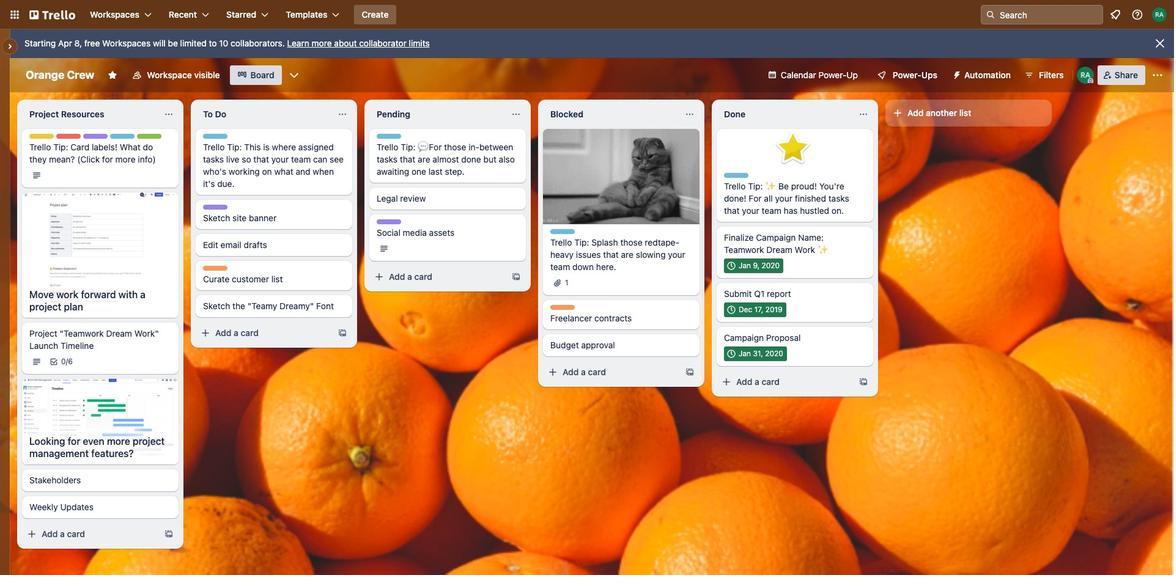 Task type: describe. For each thing, give the bounding box(es) containing it.
timeline
[[61, 341, 94, 351]]

q1
[[754, 289, 765, 299]]

see
[[330, 154, 344, 165]]

legal review link
[[377, 193, 519, 205]]

tip: inside trello tip: card labels! what do they mean? (click for more info)
[[53, 142, 68, 152]]

design for social
[[377, 220, 401, 229]]

a for done
[[755, 377, 760, 387]]

to
[[203, 109, 213, 119]]

2020 for proposal
[[765, 349, 784, 358]]

submit q1 report link
[[724, 288, 866, 300]]

apr
[[58, 38, 72, 48]]

jan for campaign
[[739, 349, 751, 358]]

team for sketch
[[230, 205, 249, 214]]

the
[[233, 301, 245, 311]]

recent
[[169, 9, 197, 20]]

finalize campaign name: teamwork dream work ✨
[[724, 232, 829, 255]]

hustled
[[800, 206, 830, 216]]

more inside looking for even more project management features?
[[107, 436, 130, 447]]

add a card button for trello tip: 💬for those in-between tasks that are almost done but also awaiting one last step.
[[369, 267, 504, 287]]

0 / 6
[[61, 357, 73, 366]]

add a card down budget approval
[[563, 367, 606, 377]]

search image
[[986, 10, 996, 20]]

updates
[[60, 502, 94, 512]]

email
[[221, 240, 242, 250]]

sketch the "teamy dreamy" font
[[203, 301, 334, 311]]

power-ups
[[893, 70, 938, 80]]

automation button
[[948, 65, 1019, 85]]

add a card down jan 31, 2020 checkbox on the right
[[737, 377, 780, 387]]

redtape-
[[645, 237, 680, 248]]

color: orange, title: "one more step" element for freelancer
[[551, 305, 575, 310]]

board
[[251, 70, 275, 80]]

workspace visible
[[147, 70, 220, 80]]

for
[[749, 193, 762, 204]]

limits
[[409, 38, 430, 48]]

will
[[153, 38, 166, 48]]

edit email drafts link
[[203, 239, 345, 251]]

are for almost
[[418, 154, 430, 165]]

customize views image
[[288, 69, 300, 81]]

learn more about collaborator limits link
[[287, 38, 430, 48]]

ruby anderson (rubyanderson7) image inside 'primary' element
[[1152, 7, 1167, 22]]

learn
[[287, 38, 309, 48]]

that inside trello tip trello tip: 💬for those in-between tasks that are almost done but also awaiting one last step.
[[400, 154, 416, 165]]

move work forward with a project plan
[[29, 289, 146, 313]]

add for blocked
[[563, 367, 579, 377]]

in-
[[469, 142, 480, 152]]

trello tip: card labels! what do they mean? (click for more info)
[[29, 142, 156, 165]]

finalize
[[724, 232, 754, 243]]

those for almost
[[444, 142, 466, 152]]

0 horizontal spatial team
[[110, 134, 129, 143]]

dream inside the finalize campaign name: teamwork dream work ✨
[[767, 245, 793, 255]]

budget
[[551, 340, 579, 351]]

list for curate customer list
[[271, 274, 283, 284]]

site
[[233, 213, 247, 223]]

card for trello tip: card labels! what do they mean? (click for more info)
[[67, 529, 85, 539]]

submit
[[724, 289, 752, 299]]

17,
[[755, 305, 764, 314]]

starting
[[24, 38, 56, 48]]

1 vertical spatial campaign
[[724, 333, 764, 343]]

/
[[66, 357, 68, 366]]

automation
[[965, 70, 1011, 80]]

color: orange, title: "one more step" element for curate
[[203, 266, 228, 271]]

this member is an admin of this board. image
[[1088, 78, 1094, 84]]

color: sky, title: "trello tip" element for trello tip: splash those redtape- heavy issues that are slowing your team down here.
[[551, 229, 583, 239]]

assets
[[429, 228, 455, 238]]

color: sky, title: "trello tip" element for trello tip: 💬for those in-between tasks that are almost done but also awaiting one last step.
[[377, 134, 410, 143]]

resources
[[61, 109, 104, 119]]

star or unstar board image
[[108, 70, 118, 80]]

Dec 17, 2019 checkbox
[[724, 303, 787, 317]]

Jan 9, 2020 checkbox
[[724, 259, 784, 273]]

done
[[461, 154, 481, 165]]

heavy
[[551, 250, 574, 260]]

open information menu image
[[1132, 9, 1144, 21]]

add for pending
[[389, 272, 405, 282]]

done!
[[724, 193, 747, 204]]

project "teamwork dream work" launch timeline
[[29, 328, 159, 351]]

priority
[[56, 134, 82, 143]]

they
[[29, 154, 47, 165]]

starred
[[226, 9, 256, 20]]

proposal
[[766, 333, 801, 343]]

Pending text field
[[369, 105, 507, 124]]

team for redtape-
[[551, 262, 570, 272]]

card down approval
[[588, 367, 606, 377]]

project "teamwork dream work" launch timeline link
[[29, 328, 171, 352]]

team for where
[[291, 154, 311, 165]]

stakeholders
[[29, 475, 81, 485]]

be
[[779, 181, 789, 191]]

dream inside project "teamwork dream work" launch timeline
[[106, 328, 132, 339]]

project for project "teamwork dream work" launch timeline
[[29, 328, 57, 339]]

trello tip trello tip: 💬for those in-between tasks that are almost done but also awaiting one last step.
[[377, 134, 515, 177]]

color: yellow, title: "copy request" element
[[29, 134, 54, 139]]

workspaces button
[[83, 5, 159, 24]]

tip for trello tip: this is where assigned tasks live so that your team can see who's working on what and when it's due.
[[225, 134, 236, 143]]

those for slowing
[[621, 237, 643, 248]]

tip: inside trello tip trello tip: splash those redtape- heavy issues that are slowing your team down here.
[[575, 237, 589, 248]]

looking for even more project management features? link
[[22, 430, 179, 465]]

can
[[313, 154, 328, 165]]

trello tip: card labels! what do they mean? (click for more info) link
[[29, 141, 171, 166]]

project resources
[[29, 109, 104, 119]]

work
[[795, 245, 816, 255]]

looking
[[29, 436, 65, 447]]

add for to do
[[215, 328, 231, 338]]

design for sketch
[[203, 205, 228, 214]]

curate customer list link
[[203, 273, 345, 286]]

a inside move work forward with a project plan
[[140, 289, 146, 300]]

also
[[499, 154, 515, 165]]

drafts
[[244, 240, 267, 250]]

stakeholders link
[[29, 474, 171, 487]]

color: red, title: "priority" element
[[56, 134, 82, 143]]

1
[[565, 278, 569, 287]]

design team social media assets
[[377, 220, 455, 238]]

labels!
[[92, 142, 117, 152]]

power-ups button
[[869, 65, 945, 85]]

list for add another list
[[960, 108, 972, 118]]

even
[[83, 436, 104, 447]]

workspace
[[147, 70, 192, 80]]

add another list button
[[886, 100, 1052, 127]]

tasks inside trello tip trello tip: ✨ be proud! you're done! for all your finished tasks that your team has hustled on.
[[829, 193, 850, 204]]

trello tip: 💬for those in-between tasks that are almost done but also awaiting one last step. link
[[377, 141, 519, 178]]

priority design team
[[56, 134, 129, 143]]

project inside looking for even more project management features?
[[133, 436, 165, 447]]

free
[[84, 38, 100, 48]]

add inside button
[[908, 108, 924, 118]]

it's
[[203, 179, 215, 189]]

0 vertical spatial more
[[312, 38, 332, 48]]

legal
[[377, 193, 398, 204]]

for inside looking for even more project management features?
[[68, 436, 80, 447]]

create from template… image for project resources
[[164, 530, 174, 539]]

features?
[[91, 448, 134, 459]]

jan 9, 2020
[[739, 261, 780, 270]]

your down be
[[775, 193, 793, 204]]

here.
[[596, 262, 616, 272]]

slowing
[[636, 250, 666, 260]]

edit email drafts
[[203, 240, 267, 250]]

crew
[[67, 69, 94, 81]]

campaign proposal link
[[724, 332, 866, 344]]

a for project resources
[[60, 529, 65, 539]]

share button
[[1098, 65, 1146, 85]]

font
[[316, 301, 334, 311]]

assigned
[[298, 142, 334, 152]]

trello inside trello tip: card labels! what do they mean? (click for more info)
[[29, 142, 51, 152]]

✨ inside trello tip trello tip: ✨ be proud! you're done! for all your finished tasks that your team has hustled on.
[[765, 181, 776, 191]]

a for pending
[[407, 272, 412, 282]]

card for trello tip: 💬for those in-between tasks that are almost done but also awaiting one last step.
[[414, 272, 432, 282]]

add for done
[[737, 377, 753, 387]]

finished
[[795, 193, 826, 204]]

almost
[[433, 154, 459, 165]]

media
[[403, 228, 427, 238]]

but
[[484, 154, 497, 165]]

add a card button down the budget approval link
[[543, 363, 678, 382]]



Task type: vqa. For each thing, say whether or not it's contained in the screenshot.
The Productivity
no



Task type: locate. For each thing, give the bounding box(es) containing it.
color: purple, title: "design team" element for social media assets
[[377, 220, 422, 229]]

that inside trello tip trello tip: this is where assigned tasks live so that your team can see who's working on what and when it's due.
[[254, 154, 269, 165]]

add a card for trello tip: card labels! what do they mean? (click for more info)
[[42, 529, 85, 539]]

live
[[226, 154, 240, 165]]

2 vertical spatial color: purple, title: "design team" element
[[377, 220, 422, 229]]

your
[[271, 154, 289, 165], [775, 193, 793, 204], [742, 206, 760, 216], [668, 250, 686, 260]]

2 jan from the top
[[739, 349, 751, 358]]

0 vertical spatial design
[[83, 134, 108, 143]]

card
[[414, 272, 432, 282], [241, 328, 259, 338], [588, 367, 606, 377], [762, 377, 780, 387], [67, 529, 85, 539]]

due.
[[217, 179, 235, 189]]

add a card button down weekly updates "link"
[[22, 525, 157, 544]]

customer
[[232, 274, 269, 284]]

budget approval link
[[551, 339, 692, 352]]

project inside move work forward with a project plan
[[29, 302, 61, 313]]

who's
[[203, 166, 226, 177]]

1 horizontal spatial power-
[[893, 70, 922, 80]]

weekly updates
[[29, 502, 94, 512]]

tasks up who's
[[203, 154, 224, 165]]

0 vertical spatial 2020
[[762, 261, 780, 270]]

orange
[[26, 69, 64, 81]]

color: purple, title: "design team" element
[[83, 134, 129, 143], [203, 205, 249, 214], [377, 220, 422, 229]]

0 horizontal spatial for
[[68, 436, 80, 447]]

tip inside trello tip trello tip: ✨ be proud! you're done! for all your finished tasks that your team has hustled on.
[[746, 173, 757, 182]]

campaign
[[756, 232, 796, 243], [724, 333, 764, 343]]

team down 'heavy' at the left of page
[[551, 262, 570, 272]]

jan left 31,
[[739, 349, 751, 358]]

primary element
[[0, 0, 1175, 29]]

those inside trello tip trello tip: 💬for those in-between tasks that are almost done but also awaiting one last step.
[[444, 142, 466, 152]]

tasks up awaiting
[[377, 154, 398, 165]]

add a card button for trello tip: this is where assigned tasks live so that your team can see who's working on what and when it's due.
[[196, 324, 330, 343]]

tip: up mean? at the left top of the page
[[53, 142, 68, 152]]

2 horizontal spatial color: purple, title: "design team" element
[[377, 220, 422, 229]]

and
[[296, 166, 311, 177]]

so
[[242, 154, 251, 165]]

tip: for trello tip: 💬for those in-between tasks that are almost done but also awaiting one last step.
[[401, 142, 416, 152]]

list right another
[[960, 108, 972, 118]]

1 power- from the left
[[819, 70, 847, 80]]

0 vertical spatial list
[[960, 108, 972, 118]]

2 sketch from the top
[[203, 301, 230, 311]]

has
[[784, 206, 798, 216]]

0 horizontal spatial ruby anderson (rubyanderson7) image
[[1077, 67, 1094, 84]]

1 horizontal spatial ruby anderson (rubyanderson7) image
[[1152, 7, 1167, 22]]

ruby anderson (rubyanderson7) image right the open information menu image
[[1152, 7, 1167, 22]]

power- right calendar on the right of the page
[[819, 70, 847, 80]]

0 vertical spatial workspaces
[[90, 9, 139, 20]]

submit q1 report
[[724, 289, 791, 299]]

1 horizontal spatial those
[[621, 237, 643, 248]]

Blocked text field
[[543, 105, 680, 124]]

that inside trello tip trello tip: splash those redtape- heavy issues that are slowing your team down here.
[[603, 250, 619, 260]]

calendar power-up link
[[760, 65, 866, 85]]

2 horizontal spatial team
[[762, 206, 782, 216]]

proud!
[[791, 181, 817, 191]]

those inside trello tip trello tip: splash those redtape- heavy issues that are slowing your team down here.
[[621, 237, 643, 248]]

project inside project "teamwork dream work" launch timeline
[[29, 328, 57, 339]]

to
[[209, 38, 217, 48]]

project up 'features?'
[[133, 436, 165, 447]]

2 vertical spatial team
[[403, 220, 422, 229]]

tip inside trello tip trello tip: splash those redtape- heavy issues that are slowing your team down here.
[[572, 229, 583, 239]]

team inside trello tip trello tip: ✨ be proud! you're done! for all your finished tasks that your team has hustled on.
[[762, 206, 782, 216]]

those up almost
[[444, 142, 466, 152]]

tip: up 'live'
[[227, 142, 242, 152]]

add down jan 31, 2020 checkbox on the right
[[737, 377, 753, 387]]

tasks inside trello tip trello tip: 💬for those in-between tasks that are almost done but also awaiting one last step.
[[377, 154, 398, 165]]

create button
[[354, 5, 396, 24]]

0 vertical spatial ✨
[[765, 181, 776, 191]]

a for blocked
[[581, 367, 586, 377]]

color: orange, title: "one more step" element
[[203, 266, 228, 271], [551, 305, 575, 310]]

where
[[272, 142, 296, 152]]

Done text field
[[717, 105, 854, 124]]

a down the
[[234, 328, 238, 338]]

add a card down weekly updates
[[42, 529, 85, 539]]

2 vertical spatial more
[[107, 436, 130, 447]]

for up management at the bottom left
[[68, 436, 80, 447]]

dream left 'work'
[[767, 245, 793, 255]]

trello tip halp
[[110, 134, 153, 143]]

1 vertical spatial list
[[271, 274, 283, 284]]

To Do text field
[[196, 105, 333, 124]]

that up "here."
[[603, 250, 619, 260]]

0 horizontal spatial those
[[444, 142, 466, 152]]

launch
[[29, 341, 58, 351]]

banner
[[249, 213, 277, 223]]

your inside trello tip trello tip: splash those redtape- heavy issues that are slowing your team down here.
[[668, 250, 686, 260]]

add down "budget"
[[563, 367, 579, 377]]

1 vertical spatial ruby anderson (rubyanderson7) image
[[1077, 67, 1094, 84]]

jan inside checkbox
[[739, 349, 751, 358]]

1 vertical spatial ✨
[[818, 245, 829, 255]]

tip: inside trello tip trello tip: 💬for those in-between tasks that are almost done but also awaiting one last step.
[[401, 142, 416, 152]]

trello tip: ✨ be proud! you're done! for all your finished tasks that your team has hustled on. link
[[724, 180, 866, 217]]

that up "one"
[[400, 154, 416, 165]]

list right customer
[[271, 274, 283, 284]]

create from template… image
[[338, 328, 347, 338], [685, 368, 695, 377], [859, 377, 869, 387], [164, 530, 174, 539]]

trello
[[110, 134, 130, 143], [203, 134, 223, 143], [377, 134, 396, 143], [29, 142, 51, 152], [203, 142, 225, 152], [377, 142, 399, 152], [724, 173, 744, 182], [724, 181, 746, 191], [551, 229, 570, 239], [551, 237, 572, 248]]

project inside text field
[[29, 109, 59, 119]]

ups
[[922, 70, 938, 80]]

design
[[83, 134, 108, 143], [203, 205, 228, 214], [377, 220, 401, 229]]

management
[[29, 448, 89, 459]]

power- left sm icon
[[893, 70, 922, 80]]

1 vertical spatial project
[[133, 436, 165, 447]]

✨ inside the finalize campaign name: teamwork dream work ✨
[[818, 245, 829, 255]]

0 vertical spatial project
[[29, 302, 61, 313]]

tip: for trello tip: ✨ be proud! you're done! for all your finished tasks that your team has hustled on.
[[748, 181, 763, 191]]

✨ down the name:
[[818, 245, 829, 255]]

tip: up for
[[748, 181, 763, 191]]

project up color: yellow, title: "copy request" element
[[29, 109, 59, 119]]

0 vertical spatial team
[[110, 134, 129, 143]]

2 power- from the left
[[893, 70, 922, 80]]

create from template… image for to do
[[338, 328, 347, 338]]

your inside trello tip trello tip: this is where assigned tasks live so that your team can see who's working on what and when it's due.
[[271, 154, 289, 165]]

0 horizontal spatial team
[[291, 154, 311, 165]]

more inside trello tip: card labels! what do they mean? (click for more info)
[[115, 154, 136, 165]]

workspaces down workspaces popup button
[[102, 38, 151, 48]]

2 horizontal spatial team
[[403, 220, 422, 229]]

approval
[[581, 340, 615, 351]]

add
[[908, 108, 924, 118], [389, 272, 405, 282], [215, 328, 231, 338], [563, 367, 579, 377], [737, 377, 753, 387], [42, 529, 58, 539]]

add down sketch the "teamy dreamy" font
[[215, 328, 231, 338]]

you're
[[820, 181, 845, 191]]

0 vertical spatial color: orange, title: "one more step" element
[[203, 266, 228, 271]]

mean?
[[49, 154, 75, 165]]

tip:
[[53, 142, 68, 152], [227, 142, 242, 152], [401, 142, 416, 152], [748, 181, 763, 191], [575, 237, 589, 248]]

2 vertical spatial design
[[377, 220, 401, 229]]

1 vertical spatial sketch
[[203, 301, 230, 311]]

sketch inside design team sketch site banner
[[203, 213, 230, 223]]

down
[[573, 262, 594, 272]]

card for trello tip: this is where assigned tasks live so that your team can see who's working on what and when it's due.
[[241, 328, 259, 338]]

templates button
[[279, 5, 347, 24]]

team left halp at the top
[[110, 134, 129, 143]]

social
[[377, 228, 401, 238]]

1 vertical spatial 2020
[[765, 349, 784, 358]]

trello tip: this is where assigned tasks live so that your team can see who's working on what and when it's due. link
[[203, 141, 345, 190]]

"teamy
[[248, 301, 277, 311]]

0 vertical spatial are
[[418, 154, 430, 165]]

1 horizontal spatial dream
[[767, 245, 793, 255]]

tasks up on.
[[829, 193, 850, 204]]

for inside trello tip: card labels! what do they mean? (click for more info)
[[102, 154, 113, 165]]

jan inside "option"
[[739, 261, 751, 270]]

1 jan from the top
[[739, 261, 751, 270]]

add a card button down jan 31, 2020
[[717, 373, 852, 392]]

tip: for trello tip: this is where assigned tasks live so that your team can see who's working on what and when it's due.
[[227, 142, 242, 152]]

color: orange, title: "one more step" element up freelancer
[[551, 305, 575, 310]]

1 horizontal spatial list
[[960, 108, 972, 118]]

show menu image
[[1152, 69, 1164, 81]]

a for to do
[[234, 328, 238, 338]]

are up "one"
[[418, 154, 430, 165]]

0 notifications image
[[1108, 7, 1123, 22]]

tasks inside trello tip trello tip: this is where assigned tasks live so that your team can see who's working on what and when it's due.
[[203, 154, 224, 165]]

team for social
[[403, 220, 422, 229]]

design inside 'design team social media assets'
[[377, 220, 401, 229]]

workspaces up free
[[90, 9, 139, 20]]

back to home image
[[29, 5, 75, 24]]

2 horizontal spatial design
[[377, 220, 401, 229]]

power- inside button
[[893, 70, 922, 80]]

1 vertical spatial design
[[203, 205, 228, 214]]

add a card button down assets
[[369, 267, 504, 287]]

2020 inside checkbox
[[765, 349, 784, 358]]

tip: inside trello tip trello tip: this is where assigned tasks live so that your team can see who's working on what and when it's due.
[[227, 142, 242, 152]]

filters
[[1039, 70, 1064, 80]]

your down redtape-
[[668, 250, 686, 260]]

do
[[143, 142, 153, 152]]

0 horizontal spatial tasks
[[203, 154, 224, 165]]

1 horizontal spatial design
[[203, 205, 228, 214]]

work
[[56, 289, 79, 300]]

0 vertical spatial project
[[29, 109, 59, 119]]

1 vertical spatial color: orange, title: "one more step" element
[[551, 305, 575, 310]]

trello tip trello tip: this is where assigned tasks live so that your team can see who's working on what and when it's due.
[[203, 134, 344, 189]]

splash
[[592, 237, 618, 248]]

2020 right 9,
[[762, 261, 780, 270]]

tip inside trello tip trello tip: this is where assigned tasks live so that your team can see who's working on what and when it's due.
[[225, 134, 236, 143]]

more down the what at the top left of the page
[[115, 154, 136, 165]]

2 vertical spatial team
[[551, 262, 570, 272]]

are for slowing
[[621, 250, 634, 260]]

your down for
[[742, 206, 760, 216]]

tip: left 💬for
[[401, 142, 416, 152]]

about
[[334, 38, 357, 48]]

1 vertical spatial those
[[621, 237, 643, 248]]

tip: inside trello tip trello tip: ✨ be proud! you're done! for all your finished tasks that your team has hustled on.
[[748, 181, 763, 191]]

1 horizontal spatial tasks
[[377, 154, 398, 165]]

card down the
[[241, 328, 259, 338]]

1 horizontal spatial team
[[551, 262, 570, 272]]

2020 inside "option"
[[762, 261, 780, 270]]

sketch left the
[[203, 301, 230, 311]]

1 horizontal spatial color: orange, title: "one more step" element
[[551, 305, 575, 310]]

project up launch
[[29, 328, 57, 339]]

workspace visible button
[[125, 65, 227, 85]]

0 vertical spatial team
[[291, 154, 311, 165]]

0 horizontal spatial project
[[29, 302, 61, 313]]

card down jan 31, 2020
[[762, 377, 780, 387]]

0 horizontal spatial design
[[83, 134, 108, 143]]

create from template… image
[[511, 272, 521, 282]]

ruby anderson (rubyanderson7) image
[[1152, 7, 1167, 22], [1077, 67, 1094, 84]]

0 horizontal spatial ✨
[[765, 181, 776, 191]]

project for project resources
[[29, 109, 59, 119]]

info)
[[138, 154, 156, 165]]

tasks for that
[[377, 154, 398, 165]]

add a card down media
[[389, 272, 432, 282]]

0 vertical spatial dream
[[767, 245, 793, 255]]

team inside design team sketch site banner
[[230, 205, 249, 214]]

card down media
[[414, 272, 432, 282]]

2 horizontal spatial tasks
[[829, 193, 850, 204]]

1 vertical spatial more
[[115, 154, 136, 165]]

2019
[[766, 305, 783, 314]]

report
[[767, 289, 791, 299]]

teamwork
[[724, 245, 764, 255]]

move work forward with a project plan link
[[22, 284, 179, 318]]

freelancer
[[551, 313, 592, 324]]

create from template… image for done
[[859, 377, 869, 387]]

1 horizontal spatial color: purple, title: "design team" element
[[203, 205, 249, 214]]

6
[[68, 357, 73, 366]]

✨ up all
[[765, 181, 776, 191]]

Jan 31, 2020 checkbox
[[724, 347, 787, 362]]

0 vertical spatial sketch
[[203, 213, 230, 223]]

to do
[[203, 109, 226, 119]]

plan
[[64, 302, 83, 313]]

add left another
[[908, 108, 924, 118]]

1 horizontal spatial ✨
[[818, 245, 829, 255]]

project down move
[[29, 302, 61, 313]]

share
[[1115, 70, 1138, 80]]

team right social
[[403, 220, 422, 229]]

star image
[[774, 129, 813, 168]]

0 horizontal spatial color: purple, title: "design team" element
[[83, 134, 129, 143]]

0 horizontal spatial dream
[[106, 328, 132, 339]]

jan for finalize
[[739, 261, 751, 270]]

1 vertical spatial team
[[230, 205, 249, 214]]

looking for even more project management features?
[[29, 436, 165, 459]]

team inside trello tip trello tip: splash those redtape- heavy issues that are slowing your team down here.
[[551, 262, 570, 272]]

freelancer contracts link
[[551, 313, 692, 325]]

0 vertical spatial those
[[444, 142, 466, 152]]

add for project resources
[[42, 529, 58, 539]]

tasks
[[203, 154, 224, 165], [377, 154, 398, 165], [829, 193, 850, 204]]

team left the banner
[[230, 205, 249, 214]]

trello tip trello tip: splash those redtape- heavy issues that are slowing your team down here.
[[551, 229, 686, 272]]

a down weekly updates
[[60, 529, 65, 539]]

do
[[215, 109, 226, 119]]

campaign inside the finalize campaign name: teamwork dream work ✨
[[756, 232, 796, 243]]

1 vertical spatial for
[[68, 436, 80, 447]]

sm image
[[948, 65, 965, 83]]

that inside trello tip trello tip: ✨ be proud! you're done! for all your finished tasks that your team has hustled on.
[[724, 206, 740, 216]]

0 vertical spatial campaign
[[756, 232, 796, 243]]

add a card for trello tip: this is where assigned tasks live so that your team can see who's working on what and when it's due.
[[215, 328, 259, 338]]

0 horizontal spatial list
[[271, 274, 283, 284]]

team inside trello tip trello tip: this is where assigned tasks live so that your team can see who's working on what and when it's due.
[[291, 154, 311, 165]]

2020 right 31,
[[765, 349, 784, 358]]

31,
[[753, 349, 763, 358]]

design inside design team sketch site banner
[[203, 205, 228, 214]]

legal review
[[377, 193, 426, 204]]

1 vertical spatial dream
[[106, 328, 132, 339]]

0 vertical spatial for
[[102, 154, 113, 165]]

add a card button for trello tip: card labels! what do they mean? (click for more info)
[[22, 525, 157, 544]]

ruby anderson (rubyanderson7) image right filters
[[1077, 67, 1094, 84]]

a right with
[[140, 289, 146, 300]]

0 vertical spatial jan
[[739, 261, 751, 270]]

1 horizontal spatial project
[[133, 436, 165, 447]]

tip for trello tip: 💬for those in-between tasks that are almost done but also awaiting one last step.
[[398, 134, 410, 143]]

color: sky, title: "trello tip" element for trello tip: ✨ be proud! you're done! for all your finished tasks that your team has hustled on.
[[724, 173, 757, 182]]

weekly updates link
[[29, 501, 171, 514]]

your up what
[[271, 154, 289, 165]]

a down jan 31, 2020 checkbox on the right
[[755, 377, 760, 387]]

color: lime, title: "halp" element
[[137, 134, 161, 143]]

0 horizontal spatial are
[[418, 154, 430, 165]]

1 horizontal spatial for
[[102, 154, 113, 165]]

issues
[[576, 250, 601, 260]]

done
[[724, 109, 746, 119]]

sketch inside sketch the "teamy dreamy" font 'link'
[[203, 301, 230, 311]]

add a card down the
[[215, 328, 259, 338]]

jan 31, 2020
[[739, 349, 784, 358]]

create from template… image for blocked
[[685, 368, 695, 377]]

1 vertical spatial jan
[[739, 349, 751, 358]]

dream left work"
[[106, 328, 132, 339]]

more up 'features?'
[[107, 436, 130, 447]]

color: sky, title: "trello tip" element
[[110, 134, 143, 143], [203, 134, 236, 143], [377, 134, 410, 143], [724, 173, 757, 182], [551, 229, 583, 239]]

✨
[[765, 181, 776, 191], [818, 245, 829, 255]]

team up and
[[291, 154, 311, 165]]

add a card button
[[369, 267, 504, 287], [196, 324, 330, 343], [543, 363, 678, 382], [717, 373, 852, 392], [22, 525, 157, 544]]

with
[[119, 289, 138, 300]]

that down is
[[254, 154, 269, 165]]

0 horizontal spatial color: orange, title: "one more step" element
[[203, 266, 228, 271]]

tip: up issues
[[575, 237, 589, 248]]

1 vertical spatial team
[[762, 206, 782, 216]]

tasks for live
[[203, 154, 224, 165]]

for down labels!
[[102, 154, 113, 165]]

add down "weekly"
[[42, 529, 58, 539]]

are left slowing
[[621, 250, 634, 260]]

that down done!
[[724, 206, 740, 216]]

Search field
[[996, 6, 1103, 24]]

1 sketch from the top
[[203, 213, 230, 223]]

tip for trello tip: ✨ be proud! you're done! for all your finished tasks that your team has hustled on.
[[746, 173, 757, 182]]

0 vertical spatial color: purple, title: "design team" element
[[83, 134, 129, 143]]

team down all
[[762, 206, 782, 216]]

a down budget approval
[[581, 367, 586, 377]]

step.
[[445, 166, 465, 177]]

jan left 9,
[[739, 261, 751, 270]]

1 horizontal spatial are
[[621, 250, 634, 260]]

add a card button down the ""teamy"
[[196, 324, 330, 343]]

sketch site banner link
[[203, 212, 345, 225]]

are inside trello tip trello tip: 💬for those in-between tasks that are almost done but also awaiting one last step.
[[418, 154, 430, 165]]

sketch left the site
[[203, 213, 230, 223]]

1 vertical spatial project
[[29, 328, 57, 339]]

campaign down has
[[756, 232, 796, 243]]

list inside add another list button
[[960, 108, 972, 118]]

1 project from the top
[[29, 109, 59, 119]]

workspaces inside workspaces popup button
[[90, 9, 139, 20]]

2 project from the top
[[29, 328, 57, 339]]

1 vertical spatial are
[[621, 250, 634, 260]]

on.
[[832, 206, 844, 216]]

card down 'updates'
[[67, 529, 85, 539]]

more right learn
[[312, 38, 332, 48]]

team inside 'design team social media assets'
[[403, 220, 422, 229]]

are inside trello tip trello tip: splash those redtape- heavy issues that are slowing your team down here.
[[621, 250, 634, 260]]

1 horizontal spatial team
[[230, 205, 249, 214]]

color: purple, title: "design team" element for sketch site banner
[[203, 205, 249, 214]]

Board name text field
[[20, 65, 101, 85]]

0 horizontal spatial power-
[[819, 70, 847, 80]]

add a card for trello tip: 💬for those in-between tasks that are almost done but also awaiting one last step.
[[389, 272, 432, 282]]

add a card
[[389, 272, 432, 282], [215, 328, 259, 338], [563, 367, 606, 377], [737, 377, 780, 387], [42, 529, 85, 539]]

2020 for campaign
[[762, 261, 780, 270]]

add down social
[[389, 272, 405, 282]]

list inside curate customer list link
[[271, 274, 283, 284]]

those up slowing
[[621, 237, 643, 248]]

0 vertical spatial ruby anderson (rubyanderson7) image
[[1152, 7, 1167, 22]]

contracts
[[595, 313, 632, 324]]

1 vertical spatial color: purple, title: "design team" element
[[203, 205, 249, 214]]

tip inside trello tip trello tip: 💬for those in-between tasks that are almost done but also awaiting one last step.
[[398, 134, 410, 143]]

Project Resources text field
[[22, 105, 159, 124]]

1 vertical spatial workspaces
[[102, 38, 151, 48]]

color: sky, title: "trello tip" element for trello tip: this is where assigned tasks live so that your team can see who's working on what and when it's due.
[[203, 134, 236, 143]]

color: orange, title: "one more step" element up curate
[[203, 266, 228, 271]]

campaign up jan 31, 2020 checkbox on the right
[[724, 333, 764, 343]]

a down media
[[407, 272, 412, 282]]



